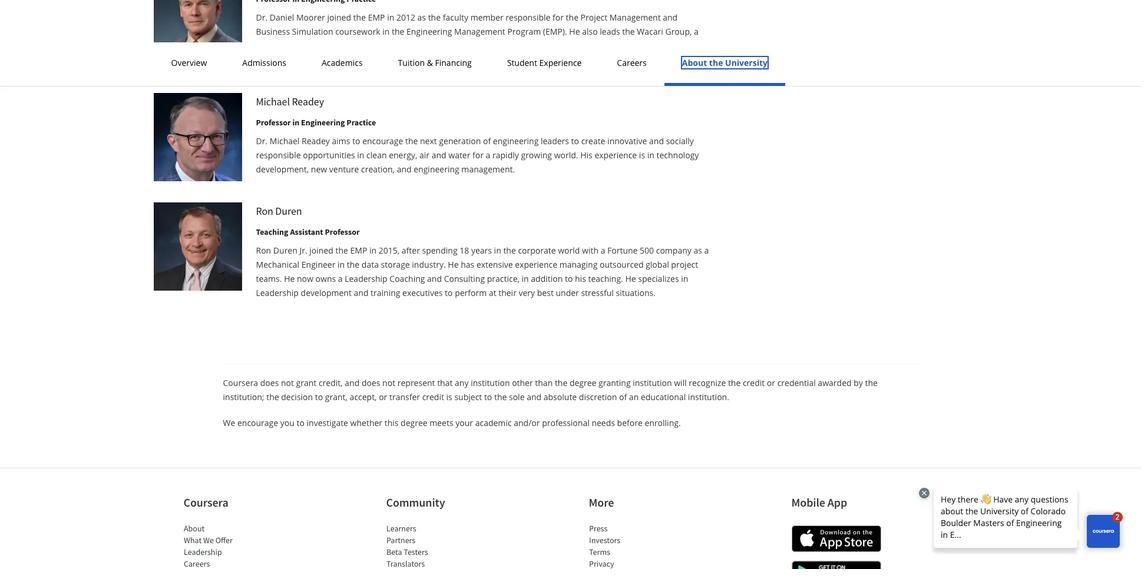 Task type: describe. For each thing, give the bounding box(es) containing it.
overview
[[171, 57, 207, 68]]

500
[[640, 245, 654, 256]]

in up 'whose'
[[382, 26, 390, 37]]

and down than
[[527, 392, 542, 403]]

in up data
[[369, 245, 377, 256]]

accept,
[[350, 392, 377, 403]]

2 not from the left
[[382, 378, 395, 389]]

press link
[[589, 524, 607, 534]]

the left sole
[[494, 392, 507, 403]]

faculty
[[443, 12, 468, 23]]

academics link
[[318, 57, 366, 68]]

development inside ron duren jr. joined the emp in 2015, after spending 18 years in the corporate world with a fortune 500 company as a mechanical engineer in the data storage industry. he has extensive experience managing outsourced global project teams. he now owns a leadership coaching and consulting practice, in addition to his teaching. he specializes in leadership development and training executives to perform at their very best under stressful situations.
[[301, 288, 352, 299]]

leads
[[600, 26, 620, 37]]

community
[[386, 496, 445, 510]]

list for community
[[386, 523, 486, 570]]

best
[[537, 288, 554, 299]]

of inside dr. michael readey aims to encourage the next generation of engineering leaders to create innovative and socially responsible opportunities in clean energy, air and water for a rapidly growing world. his experience is in technology development, new venture creation, and engineering management.
[[483, 136, 491, 147]]

is inside dr. michael readey aims to encourage the next generation of engineering leaders to create innovative and socially responsible opportunities in clean energy, air and water for a rapidly growing world. his experience is in technology development, new venture creation, and engineering management.
[[639, 150, 645, 161]]

managing
[[560, 259, 598, 270]]

in left technology
[[647, 150, 655, 161]]

2012
[[396, 12, 415, 23]]

subject
[[455, 392, 482, 403]]

for inside dr. michael readey aims to encourage the next generation of engineering leaders to create innovative and socially responsible opportunities in clean energy, air and water for a rapidly growing world. his experience is in technology development, new venture creation, and engineering management.
[[473, 150, 484, 161]]

academic
[[475, 418, 512, 429]]

management.
[[462, 164, 515, 175]]

1 horizontal spatial professor
[[325, 227, 360, 237]]

global
[[646, 259, 669, 270]]

the left the project
[[566, 12, 579, 23]]

the down 'whose'
[[372, 54, 385, 65]]

water
[[449, 150, 470, 161]]

rapidly
[[493, 150, 519, 161]]

the left university
[[709, 57, 723, 68]]

growing
[[521, 150, 552, 161]]

responsible inside dr. michael readey aims to encourage the next generation of engineering leaders to create innovative and socially responsible opportunities in clean energy, air and water for a rapidly growing world. his experience is in technology development, new venture creation, and engineering management.
[[256, 150, 301, 161]]

1 horizontal spatial engineering
[[493, 136, 539, 147]]

energy,
[[389, 150, 417, 161]]

emp for 2015,
[[350, 245, 367, 256]]

decision
[[281, 392, 313, 403]]

in down project
[[681, 273, 688, 285]]

2 does from the left
[[362, 378, 380, 389]]

investors
[[589, 536, 620, 546]]

than
[[535, 378, 553, 389]]

recognize
[[689, 378, 726, 389]]

we encourage you to investigate whether this degree meets your academic and/or professional needs before enrolling.
[[223, 418, 681, 429]]

dr. michael readey aims to encourage the next generation of engineering leaders to create innovative and socially responsible opportunities in clean energy, air and water for a rapidly growing world. his experience is in technology development, new venture creation, and engineering management.
[[256, 136, 699, 175]]

1 vertical spatial leadership
[[256, 288, 299, 299]]

degree inside coursera does not grant credit, and does not represent that any institution other than the degree granting institution will recognize the credit or credential awarded by the institution; the decision to grant, accept, or transfer credit is subject to the sole and absolute discretion of an educational institution.
[[570, 378, 597, 389]]

simulation
[[292, 26, 333, 37]]

to down "consulting"
[[445, 288, 453, 299]]

coursera for coursera
[[184, 496, 228, 510]]

very
[[519, 288, 535, 299]]

dr. for dr. michael readey aims to encourage the next generation of engineering leaders to create innovative and socially responsible opportunities in clean energy, air and water for a rapidly growing world. his experience is in technology development, new venture creation, and engineering management.
[[256, 136, 268, 147]]

spending
[[422, 245, 458, 256]]

and up group, in the top right of the page
[[663, 12, 678, 23]]

for inside 'dr. daniel moorer joined the emp in 2012 as the faculty member responsible for the project management and business simulation coursework in the engineering management program (emp). he also leads the wacari group, a boulder, colorado company whose charter is to support the development of innovative and paradigm-breaking product concepts that benefit the community.'
[[553, 12, 564, 23]]

0 horizontal spatial or
[[379, 392, 387, 403]]

business
[[256, 26, 290, 37]]

engineer
[[302, 259, 336, 270]]

engineering inside 'dr. daniel moorer joined the emp in 2012 as the faculty member responsible for the project management and business simulation coursework in the engineering management program (emp). he also leads the wacari group, a boulder, colorado company whose charter is to support the development of innovative and paradigm-breaking product concepts that benefit the community.'
[[407, 26, 452, 37]]

and left the training
[[354, 288, 369, 299]]

we inside about what we offer leadership
[[203, 536, 214, 546]]

teams.
[[256, 273, 282, 285]]

needs
[[592, 418, 615, 429]]

1 not from the left
[[281, 378, 294, 389]]

experience inside dr. michael readey aims to encourage the next generation of engineering leaders to create innovative and socially responsible opportunities in clean energy, air and water for a rapidly growing world. his experience is in technology development, new venture creation, and engineering management.
[[595, 150, 637, 161]]

investors link
[[589, 536, 620, 546]]

credit,
[[319, 378, 343, 389]]

0 horizontal spatial credit
[[422, 392, 444, 403]]

the left data
[[347, 259, 360, 270]]

situations.
[[616, 288, 656, 299]]

in left 2012
[[387, 12, 394, 23]]

the down 2012
[[392, 26, 404, 37]]

more
[[589, 496, 614, 510]]

and right the air
[[432, 150, 446, 161]]

also
[[582, 26, 598, 37]]

owns
[[316, 273, 336, 285]]

product
[[256, 54, 286, 65]]

technology
[[657, 150, 699, 161]]

the right by
[[865, 378, 878, 389]]

to right aims at the left top
[[352, 136, 360, 147]]

executives
[[403, 288, 443, 299]]

and down leads
[[593, 40, 608, 51]]

beta
[[386, 547, 402, 558]]

extensive
[[477, 259, 513, 270]]

aims
[[332, 136, 350, 147]]

coursera does not grant credit, and does not represent that any institution other than the degree granting institution will recognize the credit or credential awarded by the institution; the decision to grant, accept, or transfer credit is subject to the sole and absolute discretion of an educational institution.
[[223, 378, 878, 403]]

about for about the university
[[682, 57, 707, 68]]

training
[[371, 288, 400, 299]]

grant
[[296, 378, 317, 389]]

the up extensive
[[503, 245, 516, 256]]

download on the app store image
[[792, 526, 881, 553]]

about what we offer leadership
[[184, 524, 232, 558]]

offer
[[215, 536, 232, 546]]

he up situations.
[[625, 273, 636, 285]]

opportunities
[[303, 150, 355, 161]]

joined for moorer
[[327, 12, 351, 23]]

by
[[854, 378, 863, 389]]

and/or
[[514, 418, 540, 429]]

list item for more
[[589, 559, 689, 570]]

michael readey
[[256, 95, 324, 108]]

as inside 'dr. daniel moorer joined the emp in 2012 as the faculty member responsible for the project management and business simulation coursework in the engineering management program (emp). he also leads the wacari group, a boulder, colorado company whose charter is to support the development of innovative and paradigm-breaking product concepts that benefit the community.'
[[417, 12, 426, 23]]

ron for ron duren
[[256, 204, 273, 218]]

credential
[[778, 378, 816, 389]]

in left clean
[[357, 150, 364, 161]]

innovative inside 'dr. daniel moorer joined the emp in 2012 as the faculty member responsible for the project management and business simulation coursework in the engineering management program (emp). he also leads the wacari group, a boulder, colorado company whose charter is to support the development of innovative and paradigm-breaking product concepts that benefit the community.'
[[551, 40, 591, 51]]

encourage inside dr. michael readey aims to encourage the next generation of engineering leaders to create innovative and socially responsible opportunities in clean energy, air and water for a rapidly growing world. his experience is in technology development, new venture creation, and engineering management.
[[362, 136, 403, 147]]

company inside ron duren jr. joined the emp in 2015, after spending 18 years in the corporate world with a fortune 500 company as a mechanical engineer in the data storage industry. he has extensive experience managing outsourced global project teams. he now owns a leadership coaching and consulting practice, in addition to his teaching. he specializes in leadership development and training executives to perform at their very best under stressful situations.
[[656, 245, 692, 256]]

before
[[617, 418, 643, 429]]

in down michael readey
[[292, 117, 299, 128]]

in right engineer
[[338, 259, 345, 270]]

stressful
[[581, 288, 614, 299]]

and down "industry."
[[427, 273, 442, 285]]

1 vertical spatial degree
[[401, 418, 428, 429]]

about for about what we offer leadership
[[184, 524, 204, 534]]

daniel
[[270, 12, 294, 23]]

now
[[297, 273, 313, 285]]

with
[[582, 245, 599, 256]]

a inside 'dr. daniel moorer joined the emp in 2012 as the faculty member responsible for the project management and business simulation coursework in the engineering management program (emp). he also leads the wacari group, a boulder, colorado company whose charter is to support the development of innovative and paradigm-breaking product concepts that benefit the community.'
[[694, 26, 699, 37]]

0 vertical spatial michael
[[256, 95, 290, 108]]

that inside 'dr. daniel moorer joined the emp in 2012 as the faculty member responsible for the project management and business simulation coursework in the engineering management program (emp). he also leads the wacari group, a boulder, colorado company whose charter is to support the development of innovative and paradigm-breaking product concepts that benefit the community.'
[[325, 54, 341, 65]]

development,
[[256, 164, 309, 175]]

0 vertical spatial leadership
[[345, 273, 388, 285]]

the left decision
[[266, 392, 279, 403]]

enrolling.
[[645, 418, 681, 429]]

dr. daniel moorer joined the emp in 2012 as the faculty member responsible for the project management and business simulation coursework in the engineering management program (emp). he also leads the wacari group, a boulder, colorado company whose charter is to support the development of innovative and paradigm-breaking product concepts that benefit the community.
[[256, 12, 699, 65]]

leadership link
[[184, 547, 222, 558]]

coaching
[[390, 273, 425, 285]]

0 horizontal spatial professor
[[256, 117, 291, 128]]

the up absolute
[[555, 378, 568, 389]]

your
[[456, 418, 473, 429]]

next
[[420, 136, 437, 147]]

the left faculty
[[428, 12, 441, 23]]

he left the has
[[448, 259, 459, 270]]

experience inside ron duren jr. joined the emp in 2015, after spending 18 years in the corporate world with a fortune 500 company as a mechanical engineer in the data storage industry. he has extensive experience managing outsourced global project teams. he now owns a leadership coaching and consulting practice, in addition to his teaching. he specializes in leadership development and training executives to perform at their very best under stressful situations.
[[515, 259, 557, 270]]

the up owns
[[336, 245, 348, 256]]

this
[[385, 418, 399, 429]]

0 vertical spatial readey
[[292, 95, 324, 108]]

about the university link
[[679, 57, 771, 68]]

1 vertical spatial management
[[454, 26, 505, 37]]

daniel moorer image
[[153, 0, 242, 58]]

in up very in the bottom left of the page
[[522, 273, 529, 285]]

creation,
[[361, 164, 395, 175]]



Task type: locate. For each thing, give the bounding box(es) containing it.
wacari
[[637, 26, 663, 37]]

0 vertical spatial as
[[417, 12, 426, 23]]

list for more
[[589, 523, 689, 570]]

grant,
[[325, 392, 348, 403]]

joined up coursework
[[327, 12, 351, 23]]

about up the what
[[184, 524, 204, 534]]

engineering up charter
[[407, 26, 452, 37]]

responsible up program
[[506, 12, 551, 23]]

development down program
[[488, 40, 539, 51]]

credit left 'credential'
[[743, 378, 765, 389]]

(emp).
[[543, 26, 567, 37]]

is inside coursera does not grant credit, and does not represent that any institution other than the degree granting institution will recognize the credit or credential awarded by the institution; the decision to grant, accept, or transfer credit is subject to the sole and absolute discretion of an educational institution.
[[446, 392, 452, 403]]

1 horizontal spatial is
[[446, 392, 452, 403]]

company inside 'dr. daniel moorer joined the emp in 2012 as the faculty member responsible for the project management and business simulation coursework in the engineering management program (emp). he also leads the wacari group, a boulder, colorado company whose charter is to support the development of innovative and paradigm-breaking product concepts that benefit the community.'
[[328, 40, 364, 51]]

investigate
[[307, 418, 348, 429]]

after
[[402, 245, 420, 256]]

1 dr. from the top
[[256, 12, 268, 23]]

coursera inside coursera does not grant credit, and does not represent that any institution other than the degree granting institution will recognize the credit or credential awarded by the institution; the decision to grant, accept, or transfer credit is subject to the sole and absolute discretion of an educational institution.
[[223, 378, 258, 389]]

list item down testers
[[386, 559, 486, 570]]

and left "socially"
[[649, 136, 664, 147]]

0 horizontal spatial for
[[473, 150, 484, 161]]

duren
[[275, 204, 302, 218], [273, 245, 297, 256]]

tuition & financing link
[[395, 57, 475, 68]]

2 institution from the left
[[633, 378, 672, 389]]

assistant
[[290, 227, 323, 237]]

1 horizontal spatial as
[[694, 245, 702, 256]]

he
[[569, 26, 580, 37], [448, 259, 459, 270], [284, 273, 295, 285], [625, 273, 636, 285]]

1 vertical spatial for
[[473, 150, 484, 161]]

1 horizontal spatial list
[[386, 523, 486, 570]]

to right you
[[297, 418, 305, 429]]

1 horizontal spatial encourage
[[362, 136, 403, 147]]

is left technology
[[639, 150, 645, 161]]

0 vertical spatial about
[[682, 57, 707, 68]]

professor
[[256, 117, 291, 128], [325, 227, 360, 237]]

industry.
[[412, 259, 446, 270]]

generation
[[439, 136, 481, 147]]

company up academics link at the top of the page
[[328, 40, 364, 51]]

0 horizontal spatial innovative
[[551, 40, 591, 51]]

create
[[581, 136, 605, 147]]

1 horizontal spatial company
[[656, 245, 692, 256]]

2 vertical spatial is
[[446, 392, 452, 403]]

to right subject
[[484, 392, 492, 403]]

1 horizontal spatial credit
[[743, 378, 765, 389]]

has
[[461, 259, 474, 270]]

and up accept,
[[345, 378, 360, 389]]

what
[[184, 536, 201, 546]]

1 institution from the left
[[471, 378, 510, 389]]

2 horizontal spatial is
[[639, 150, 645, 161]]

2 vertical spatial of
[[619, 392, 627, 403]]

experience
[[539, 57, 582, 68]]

0 vertical spatial professor
[[256, 117, 291, 128]]

3 list item from the left
[[589, 559, 689, 570]]

coursera for coursera does not grant credit, and does not represent that any institution other than the degree granting institution will recognize the credit or credential awarded by the institution; the decision to grant, accept, or transfer credit is subject to the sole and absolute discretion of an educational institution.
[[223, 378, 258, 389]]

data
[[362, 259, 379, 270]]

1 horizontal spatial experience
[[595, 150, 637, 161]]

1 vertical spatial engineering
[[301, 117, 345, 128]]

innovative inside dr. michael readey aims to encourage the next generation of engineering leaders to create innovative and socially responsible opportunities in clean energy, air and water for a rapidly growing world. his experience is in technology development, new venture creation, and engineering management.
[[608, 136, 647, 147]]

2015,
[[379, 245, 400, 256]]

not up decision
[[281, 378, 294, 389]]

0 horizontal spatial list item
[[184, 559, 284, 570]]

awarded
[[818, 378, 852, 389]]

1 horizontal spatial management
[[610, 12, 661, 23]]

or left 'credential'
[[767, 378, 775, 389]]

or
[[767, 378, 775, 389], [379, 392, 387, 403]]

years
[[471, 245, 492, 256]]

clean
[[367, 150, 387, 161]]

does
[[260, 378, 279, 389], [362, 378, 380, 389]]

0 horizontal spatial list
[[184, 523, 284, 570]]

experience down 'corporate' at the top left of page
[[515, 259, 557, 270]]

1 vertical spatial professor
[[325, 227, 360, 237]]

about down breaking
[[682, 57, 707, 68]]

0 horizontal spatial engineering
[[301, 117, 345, 128]]

at
[[489, 288, 496, 299]]

2 horizontal spatial leadership
[[345, 273, 388, 285]]

0 vertical spatial for
[[553, 12, 564, 23]]

partners link
[[386, 536, 415, 546]]

2 list from the left
[[386, 523, 486, 570]]

is left subject
[[446, 392, 452, 403]]

0 vertical spatial duren
[[275, 204, 302, 218]]

emp up data
[[350, 245, 367, 256]]

1 horizontal spatial development
[[488, 40, 539, 51]]

3 list from the left
[[589, 523, 689, 570]]

responsible up development,
[[256, 150, 301, 161]]

degree up discretion
[[570, 378, 597, 389]]

of left the an
[[619, 392, 627, 403]]

world.
[[554, 150, 578, 161]]

1 vertical spatial or
[[379, 392, 387, 403]]

joined inside 'dr. daniel moorer joined the emp in 2012 as the faculty member responsible for the project management and business simulation coursework in the engineering management program (emp). he also leads the wacari group, a boulder, colorado company whose charter is to support the development of innovative and paradigm-breaking product concepts that benefit the community.'
[[327, 12, 351, 23]]

ron duren
[[256, 204, 302, 218]]

learners link
[[386, 524, 416, 534]]

ron duren jr. joined the emp in 2015, after spending 18 years in the corporate world with a fortune 500 company as a mechanical engineer in the data storage industry. he has extensive experience managing outsourced global project teams. he now owns a leadership coaching and consulting practice, in addition to his teaching. he specializes in leadership development and training executives to perform at their very best under stressful situations.
[[256, 245, 709, 299]]

2 dr. from the top
[[256, 136, 268, 147]]

does up accept,
[[362, 378, 380, 389]]

1 horizontal spatial we
[[223, 418, 235, 429]]

for up (emp).
[[553, 12, 564, 23]]

ron up mechanical
[[256, 245, 271, 256]]

get it on google play image
[[792, 562, 881, 570]]

responsible inside 'dr. daniel moorer joined the emp in 2012 as the faculty member responsible for the project management and business simulation coursework in the engineering management program (emp). he also leads the wacari group, a boulder, colorado company whose charter is to support the development of innovative and paradigm-breaking product concepts that benefit the community.'
[[506, 12, 551, 23]]

dr. up business at the left
[[256, 12, 268, 23]]

to
[[431, 40, 439, 51], [352, 136, 360, 147], [571, 136, 579, 147], [565, 273, 573, 285], [445, 288, 453, 299], [315, 392, 323, 403], [484, 392, 492, 403], [297, 418, 305, 429]]

is
[[423, 40, 429, 51], [639, 150, 645, 161], [446, 392, 452, 403]]

not up transfer
[[382, 378, 395, 389]]

coursework
[[335, 26, 380, 37]]

management down member
[[454, 26, 505, 37]]

about inside about what we offer leadership
[[184, 524, 204, 534]]

list item
[[184, 559, 284, 570], [386, 559, 486, 570], [589, 559, 689, 570]]

0 vertical spatial experience
[[595, 150, 637, 161]]

fortune
[[608, 245, 638, 256]]

about the university
[[682, 57, 768, 68]]

he inside 'dr. daniel moorer joined the emp in 2012 as the faculty member responsible for the project management and business simulation coursework in the engineering management program (emp). he also leads the wacari group, a boulder, colorado company whose charter is to support the development of innovative and paradigm-breaking product concepts that benefit the community.'
[[569, 26, 580, 37]]

program
[[508, 26, 541, 37]]

0 vertical spatial encourage
[[362, 136, 403, 147]]

emp for 2012
[[368, 12, 385, 23]]

1 vertical spatial that
[[437, 378, 453, 389]]

list item down offer
[[184, 559, 284, 570]]

his
[[575, 273, 586, 285]]

1 horizontal spatial not
[[382, 378, 395, 389]]

engineering up aims at the left top
[[301, 117, 345, 128]]

that inside coursera does not grant credit, and does not represent that any institution other than the degree granting institution will recognize the credit or credential awarded by the institution; the decision to grant, accept, or transfer credit is subject to the sole and absolute discretion of an educational institution.
[[437, 378, 453, 389]]

0 horizontal spatial of
[[483, 136, 491, 147]]

company up project
[[656, 245, 692, 256]]

1 vertical spatial innovative
[[608, 136, 647, 147]]

leadership down data
[[345, 273, 388, 285]]

teaching.
[[588, 273, 623, 285]]

1 horizontal spatial of
[[541, 40, 549, 51]]

dr. up development,
[[256, 136, 268, 147]]

1 vertical spatial about
[[184, 524, 204, 534]]

development
[[488, 40, 539, 51], [301, 288, 352, 299]]

professor right assistant
[[325, 227, 360, 237]]

1 vertical spatial readey
[[302, 136, 330, 147]]

list containing press
[[589, 523, 689, 570]]

a inside dr. michael readey aims to encourage the next generation of engineering leaders to create innovative and socially responsible opportunities in clean energy, air and water for a rapidly growing world. his experience is in technology development, new venture creation, and engineering management.
[[486, 150, 490, 161]]

michael down admissions on the left
[[256, 95, 290, 108]]

list
[[184, 523, 284, 570], [386, 523, 486, 570], [589, 523, 689, 570]]

1 does from the left
[[260, 378, 279, 389]]

to left grant,
[[315, 392, 323, 403]]

duren up mechanical
[[273, 245, 297, 256]]

he left now
[[284, 273, 295, 285]]

institution
[[471, 378, 510, 389], [633, 378, 672, 389]]

support
[[441, 40, 471, 51]]

1 vertical spatial duren
[[273, 245, 297, 256]]

1 horizontal spatial responsible
[[506, 12, 551, 23]]

0 horizontal spatial is
[[423, 40, 429, 51]]

0 horizontal spatial degree
[[401, 418, 428, 429]]

ron inside ron duren jr. joined the emp in 2015, after spending 18 years in the corporate world with a fortune 500 company as a mechanical engineer in the data storage industry. he has extensive experience managing outsourced global project teams. he now owns a leadership coaching and consulting practice, in addition to his teaching. he specializes in leadership development and training executives to perform at their very best under stressful situations.
[[256, 245, 271, 256]]

paradigm-
[[610, 40, 649, 51]]

0 horizontal spatial leadership
[[184, 547, 222, 558]]

0 vertical spatial engineering
[[407, 26, 452, 37]]

leadership down teams.
[[256, 288, 299, 299]]

testers
[[404, 547, 428, 558]]

list item for community
[[386, 559, 486, 570]]

list containing learners
[[386, 523, 486, 570]]

dr. for dr. daniel moorer joined the emp in 2012 as the faculty member responsible for the project management and business simulation coursework in the engineering management program (emp). he also leads the wacari group, a boulder, colorado company whose charter is to support the development of innovative and paradigm-breaking product concepts that benefit the community.
[[256, 12, 268, 23]]

1 vertical spatial engineering
[[414, 164, 459, 175]]

development down owns
[[301, 288, 352, 299]]

academics
[[322, 57, 363, 68]]

to up world. on the top of the page
[[571, 136, 579, 147]]

represent
[[398, 378, 435, 389]]

2 list item from the left
[[386, 559, 486, 570]]

colorado
[[291, 40, 326, 51]]

engineering
[[493, 136, 539, 147], [414, 164, 459, 175]]

1 horizontal spatial leadership
[[256, 288, 299, 299]]

innovative up experience at the top of the page
[[551, 40, 591, 51]]

any
[[455, 378, 469, 389]]

joined inside ron duren jr. joined the emp in 2015, after spending 18 years in the corporate world with a fortune 500 company as a mechanical engineer in the data storage industry. he has extensive experience managing outsourced global project teams. he now owns a leadership coaching and consulting practice, in addition to his teaching. he specializes in leadership development and training executives to perform at their very best under stressful situations.
[[309, 245, 333, 256]]

0 vertical spatial or
[[767, 378, 775, 389]]

1 vertical spatial of
[[483, 136, 491, 147]]

of inside coursera does not grant credit, and does not represent that any institution other than the degree granting institution will recognize the credit or credential awarded by the institution; the decision to grant, accept, or transfer credit is subject to the sole and absolute discretion of an educational institution.
[[619, 392, 627, 403]]

readey inside dr. michael readey aims to encourage the next generation of engineering leaders to create innovative and socially responsible opportunities in clean energy, air and water for a rapidly growing world. his experience is in technology development, new venture creation, and engineering management.
[[302, 136, 330, 147]]

absolute
[[544, 392, 577, 403]]

1 horizontal spatial emp
[[368, 12, 385, 23]]

boulder,
[[256, 40, 289, 51]]

0 horizontal spatial encourage
[[237, 418, 278, 429]]

in up extensive
[[494, 245, 501, 256]]

granting
[[599, 378, 631, 389]]

0 vertical spatial that
[[325, 54, 341, 65]]

experience down create
[[595, 150, 637, 161]]

venture
[[329, 164, 359, 175]]

1 vertical spatial development
[[301, 288, 352, 299]]

1 vertical spatial emp
[[350, 245, 367, 256]]

about link
[[184, 524, 204, 534]]

degree right this
[[401, 418, 428, 429]]

for up management.
[[473, 150, 484, 161]]

1 vertical spatial is
[[639, 150, 645, 161]]

socially
[[666, 136, 694, 147]]

0 horizontal spatial does
[[260, 378, 279, 389]]

of for other
[[619, 392, 627, 403]]

the inside dr. michael readey aims to encourage the next generation of engineering leaders to create innovative and socially responsible opportunities in clean energy, air and water for a rapidly growing world. his experience is in technology development, new venture creation, and engineering management.
[[405, 136, 418, 147]]

that left any
[[437, 378, 453, 389]]

0 vertical spatial responsible
[[506, 12, 551, 23]]

new
[[311, 164, 327, 175]]

1 vertical spatial encourage
[[237, 418, 278, 429]]

0 horizontal spatial about
[[184, 524, 204, 534]]

emp up coursework
[[368, 12, 385, 23]]

dr. inside dr. michael readey aims to encourage the next generation of engineering leaders to create innovative and socially responsible opportunities in clean energy, air and water for a rapidly growing world. his experience is in technology development, new venture creation, and engineering management.
[[256, 136, 268, 147]]

1 list from the left
[[184, 523, 284, 570]]

and down energy,
[[397, 164, 412, 175]]

a
[[694, 26, 699, 37], [486, 150, 490, 161], [601, 245, 605, 256], [704, 245, 709, 256], [338, 273, 343, 285]]

is inside 'dr. daniel moorer joined the emp in 2012 as the faculty member responsible for the project management and business simulation coursework in the engineering management program (emp). he also leads the wacari group, a boulder, colorado company whose charter is to support the development of innovative and paradigm-breaking product concepts that benefit the community.'
[[423, 40, 429, 51]]

transfer
[[389, 392, 420, 403]]

0 vertical spatial management
[[610, 12, 661, 23]]

0 vertical spatial we
[[223, 418, 235, 429]]

coursera up the about link
[[184, 496, 228, 510]]

of for responsible
[[541, 40, 549, 51]]

for
[[553, 12, 564, 23], [473, 150, 484, 161]]

2 ron from the top
[[256, 245, 271, 256]]

2 horizontal spatial list item
[[589, 559, 689, 570]]

careers
[[617, 57, 647, 68]]

overview link
[[168, 57, 211, 68]]

as inside ron duren jr. joined the emp in 2015, after spending 18 years in the corporate world with a fortune 500 company as a mechanical engineer in the data storage industry. he has extensive experience managing outsourced global project teams. he now owns a leadership coaching and consulting practice, in addition to his teaching. he specializes in leadership development and training executives to perform at their very best under stressful situations.
[[694, 245, 702, 256]]

michael up development,
[[270, 136, 300, 147]]

credit down represent
[[422, 392, 444, 403]]

michael inside dr. michael readey aims to encourage the next generation of engineering leaders to create innovative and socially responsible opportunities in clean energy, air and water for a rapidly growing world. his experience is in technology development, new venture creation, and engineering management.
[[270, 136, 300, 147]]

0 vertical spatial of
[[541, 40, 549, 51]]

0 horizontal spatial we
[[203, 536, 214, 546]]

discretion
[[579, 392, 617, 403]]

app
[[828, 496, 847, 510]]

0 vertical spatial ron
[[256, 204, 273, 218]]

1 vertical spatial joined
[[309, 245, 333, 256]]

list item down "terms" link
[[589, 559, 689, 570]]

list item for coursera
[[184, 559, 284, 570]]

to left his
[[565, 273, 573, 285]]

emp inside ron duren jr. joined the emp in 2015, after spending 18 years in the corporate world with a fortune 500 company as a mechanical engineer in the data storage industry. he has extensive experience managing outsourced global project teams. he now owns a leadership coaching and consulting practice, in addition to his teaching. he specializes in leadership development and training executives to perform at their very best under stressful situations.
[[350, 245, 367, 256]]

2 horizontal spatial list
[[589, 523, 689, 570]]

or right accept,
[[379, 392, 387, 403]]

coursera
[[223, 378, 258, 389], [184, 496, 228, 510]]

0 vertical spatial joined
[[327, 12, 351, 23]]

0 horizontal spatial management
[[454, 26, 505, 37]]

1 horizontal spatial innovative
[[608, 136, 647, 147]]

of up student experience link at the top
[[541, 40, 549, 51]]

duren up the teaching
[[275, 204, 302, 218]]

admissions
[[242, 57, 286, 68]]

development inside 'dr. daniel moorer joined the emp in 2012 as the faculty member responsible for the project management and business simulation coursework in the engineering management program (emp). he also leads the wacari group, a boulder, colorado company whose charter is to support the development of innovative and paradigm-breaking product concepts that benefit the community.'
[[488, 40, 539, 51]]

joined up engineer
[[309, 245, 333, 256]]

duren for ron duren jr. joined the emp in 2015, after spending 18 years in the corporate world with a fortune 500 company as a mechanical engineer in the data storage industry. he has extensive experience managing outsourced global project teams. he now owns a leadership coaching and consulting practice, in addition to his teaching. he specializes in leadership development and training executives to perform at their very best under stressful situations.
[[273, 245, 297, 256]]

careers link
[[614, 57, 650, 68]]

management up the wacari
[[610, 12, 661, 23]]

the up coursework
[[353, 12, 366, 23]]

engineering down the air
[[414, 164, 459, 175]]

1 vertical spatial dr.
[[256, 136, 268, 147]]

0 vertical spatial credit
[[743, 378, 765, 389]]

as up project
[[694, 245, 702, 256]]

mobile app
[[792, 496, 847, 510]]

institution up subject
[[471, 378, 510, 389]]

1 vertical spatial coursera
[[184, 496, 228, 510]]

1 horizontal spatial institution
[[633, 378, 672, 389]]

meets
[[430, 418, 453, 429]]

0 horizontal spatial institution
[[471, 378, 510, 389]]

2 vertical spatial leadership
[[184, 547, 222, 558]]

the up paradigm-
[[622, 26, 635, 37]]

1 list item from the left
[[184, 559, 284, 570]]

michael readey image
[[153, 93, 242, 181]]

ron duren image
[[153, 203, 242, 291]]

charter
[[393, 40, 421, 51]]

0 horizontal spatial engineering
[[414, 164, 459, 175]]

joined for jr.
[[309, 245, 333, 256]]

financing
[[435, 57, 472, 68]]

1 vertical spatial we
[[203, 536, 214, 546]]

partners
[[386, 536, 415, 546]]

coursera up institution;
[[223, 378, 258, 389]]

1 vertical spatial responsible
[[256, 150, 301, 161]]

0 horizontal spatial as
[[417, 12, 426, 23]]

as
[[417, 12, 426, 23], [694, 245, 702, 256]]

he left also
[[569, 26, 580, 37]]

not
[[281, 378, 294, 389], [382, 378, 395, 389]]

other
[[512, 378, 533, 389]]

to inside 'dr. daniel moorer joined the emp in 2012 as the faculty member responsible for the project management and business simulation coursework in the engineering management program (emp). he also leads the wacari group, a boulder, colorado company whose charter is to support the development of innovative and paradigm-breaking product concepts that benefit the community.'
[[431, 40, 439, 51]]

leadership down what we offer link on the left of the page
[[184, 547, 222, 558]]

0 vertical spatial coursera
[[223, 378, 258, 389]]

2 horizontal spatial of
[[619, 392, 627, 403]]

the right recognize
[[728, 378, 741, 389]]

mobile
[[792, 496, 825, 510]]

that left benefit in the left of the page
[[325, 54, 341, 65]]

1 vertical spatial ron
[[256, 245, 271, 256]]

0 vertical spatial engineering
[[493, 136, 539, 147]]

about
[[682, 57, 707, 68], [184, 524, 204, 534]]

ron for ron duren jr. joined the emp in 2015, after spending 18 years in the corporate world with a fortune 500 company as a mechanical engineer in the data storage industry. he has extensive experience managing outsourced global project teams. he now owns a leadership coaching and consulting practice, in addition to his teaching. he specializes in leadership development and training executives to perform at their very best under stressful situations.
[[256, 245, 271, 256]]

breaking
[[649, 40, 683, 51]]

perform
[[455, 288, 487, 299]]

0 horizontal spatial emp
[[350, 245, 367, 256]]

benefit
[[343, 54, 370, 65]]

0 horizontal spatial that
[[325, 54, 341, 65]]

press
[[589, 524, 607, 534]]

0 vertical spatial is
[[423, 40, 429, 51]]

0 vertical spatial company
[[328, 40, 364, 51]]

whether
[[350, 418, 382, 429]]

1 ron from the top
[[256, 204, 273, 218]]

1 horizontal spatial list item
[[386, 559, 486, 570]]

0 vertical spatial degree
[[570, 378, 597, 389]]

0 vertical spatial emp
[[368, 12, 385, 23]]

0 horizontal spatial company
[[328, 40, 364, 51]]

readey down professor in engineering practice
[[302, 136, 330, 147]]

1 vertical spatial as
[[694, 245, 702, 256]]

ron up the teaching
[[256, 204, 273, 218]]

1 horizontal spatial for
[[553, 12, 564, 23]]

0 horizontal spatial development
[[301, 288, 352, 299]]

to up tuition & financing link
[[431, 40, 439, 51]]

as right 2012
[[417, 12, 426, 23]]

duren inside ron duren jr. joined the emp in 2015, after spending 18 years in the corporate world with a fortune 500 company as a mechanical engineer in the data storage industry. he has extensive experience managing outsourced global project teams. he now owns a leadership coaching and consulting practice, in addition to his teaching. he specializes in leadership development and training executives to perform at their very best under stressful situations.
[[273, 245, 297, 256]]

does up institution;
[[260, 378, 279, 389]]

1 horizontal spatial degree
[[570, 378, 597, 389]]

0 vertical spatial dr.
[[256, 12, 268, 23]]

innovative
[[551, 40, 591, 51], [608, 136, 647, 147]]

we down institution;
[[223, 418, 235, 429]]

teaching
[[256, 227, 288, 237]]

mechanical
[[256, 259, 299, 270]]

leadership inside about what we offer leadership
[[184, 547, 222, 558]]

the up energy,
[[405, 136, 418, 147]]

of inside 'dr. daniel moorer joined the emp in 2012 as the faculty member responsible for the project management and business simulation coursework in the engineering management program (emp). he also leads the wacari group, a boulder, colorado company whose charter is to support the development of innovative and paradigm-breaking product concepts that benefit the community.'
[[541, 40, 549, 51]]

innovative right create
[[608, 136, 647, 147]]

1 vertical spatial michael
[[270, 136, 300, 147]]

engineering up rapidly
[[493, 136, 539, 147]]

list containing about
[[184, 523, 284, 570]]

dr. inside 'dr. daniel moorer joined the emp in 2012 as the faculty member responsible for the project management and business simulation coursework in the engineering management program (emp). he also leads the wacari group, a boulder, colorado company whose charter is to support the development of innovative and paradigm-breaking product concepts that benefit the community.'
[[256, 12, 268, 23]]

the right support
[[474, 40, 486, 51]]

emp inside 'dr. daniel moorer joined the emp in 2012 as the faculty member responsible for the project management and business simulation coursework in the engineering management program (emp). he also leads the wacari group, a boulder, colorado company whose charter is to support the development of innovative and paradigm-breaking product concepts that benefit the community.'
[[368, 12, 385, 23]]

list for coursera
[[184, 523, 284, 570]]

sole
[[509, 392, 525, 403]]

duren for ron duren
[[275, 204, 302, 218]]

learners
[[386, 524, 416, 534]]



Task type: vqa. For each thing, say whether or not it's contained in the screenshot.
available programs
no



